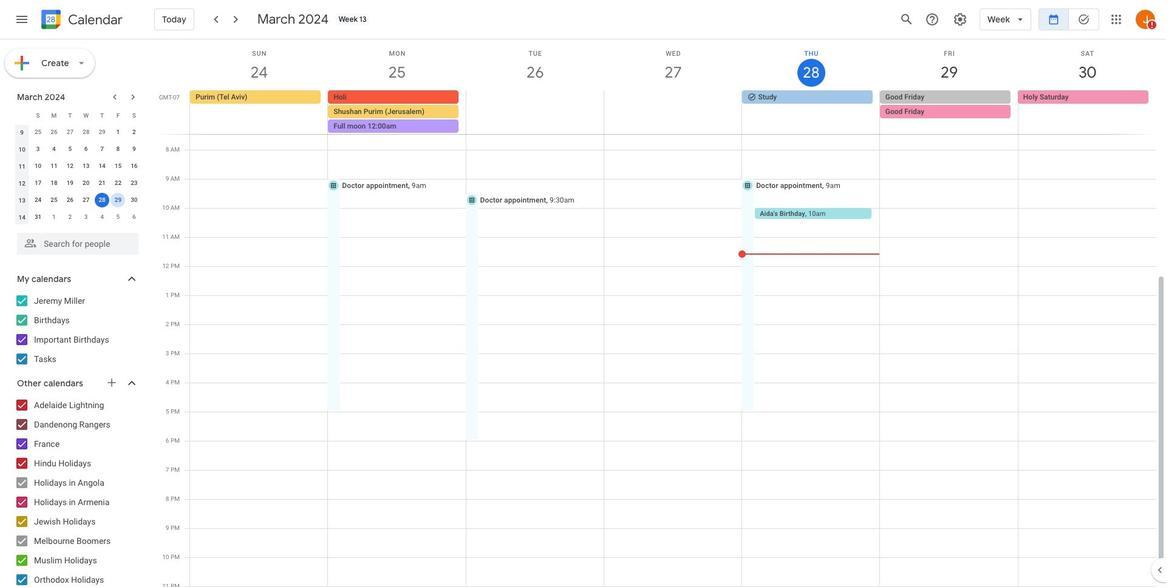 Task type: vqa. For each thing, say whether or not it's contained in the screenshot.
16 element
yes



Task type: locate. For each thing, give the bounding box(es) containing it.
5 element
[[63, 142, 77, 157]]

1 element
[[111, 125, 125, 140]]

april 4 element
[[95, 210, 109, 225]]

9 element
[[127, 142, 141, 157]]

heading inside calendar element
[[66, 12, 123, 27]]

18 element
[[47, 176, 61, 191]]

february 26 element
[[47, 125, 61, 140]]

february 25 element
[[31, 125, 45, 140]]

13 element
[[79, 159, 93, 174]]

11 element
[[47, 159, 61, 174]]

26 element
[[63, 193, 77, 208]]

20 element
[[79, 176, 93, 191]]

row
[[185, 91, 1166, 134], [14, 107, 142, 124], [14, 124, 142, 141], [14, 141, 142, 158], [14, 158, 142, 175], [14, 175, 142, 192], [14, 192, 142, 209], [14, 209, 142, 226]]

None search field
[[0, 228, 151, 255]]

my calendars list
[[2, 292, 151, 369]]

21 element
[[95, 176, 109, 191]]

6 element
[[79, 142, 93, 157]]

16 element
[[127, 159, 141, 174]]

column header inside march 2024 grid
[[14, 107, 30, 124]]

grid
[[155, 39, 1166, 588]]

row group
[[14, 124, 142, 226]]

7 element
[[95, 142, 109, 157]]

march 2024 grid
[[12, 107, 142, 226]]

15 element
[[111, 159, 125, 174]]

12 element
[[63, 159, 77, 174]]

row group inside march 2024 grid
[[14, 124, 142, 226]]

cell
[[328, 91, 466, 134], [466, 91, 604, 134], [604, 91, 742, 134], [880, 91, 1018, 134], [94, 192, 110, 209], [110, 192, 126, 209]]

8 element
[[111, 142, 125, 157]]

19 element
[[63, 176, 77, 191]]

april 6 element
[[127, 210, 141, 225]]

february 29 element
[[95, 125, 109, 140]]

23 element
[[127, 176, 141, 191]]

april 2 element
[[63, 210, 77, 225]]

column header
[[14, 107, 30, 124]]

4 element
[[47, 142, 61, 157]]

heading
[[66, 12, 123, 27]]

3 element
[[31, 142, 45, 157]]

24 element
[[31, 193, 45, 208]]



Task type: describe. For each thing, give the bounding box(es) containing it.
2 element
[[127, 125, 141, 140]]

28, today element
[[95, 193, 109, 208]]

17 element
[[31, 176, 45, 191]]

29 element
[[111, 193, 125, 208]]

main drawer image
[[15, 12, 29, 27]]

other calendars list
[[2, 396, 151, 588]]

14 element
[[95, 159, 109, 174]]

calendar element
[[39, 7, 123, 34]]

add other calendars image
[[106, 377, 118, 389]]

february 27 element
[[63, 125, 77, 140]]

april 3 element
[[79, 210, 93, 225]]

10 element
[[31, 159, 45, 174]]

settings menu image
[[953, 12, 968, 27]]

25 element
[[47, 193, 61, 208]]

april 1 element
[[47, 210, 61, 225]]

Search for people text field
[[24, 233, 131, 255]]

27 element
[[79, 193, 93, 208]]

february 28 element
[[79, 125, 93, 140]]

30 element
[[127, 193, 141, 208]]

31 element
[[31, 210, 45, 225]]

22 element
[[111, 176, 125, 191]]

april 5 element
[[111, 210, 125, 225]]



